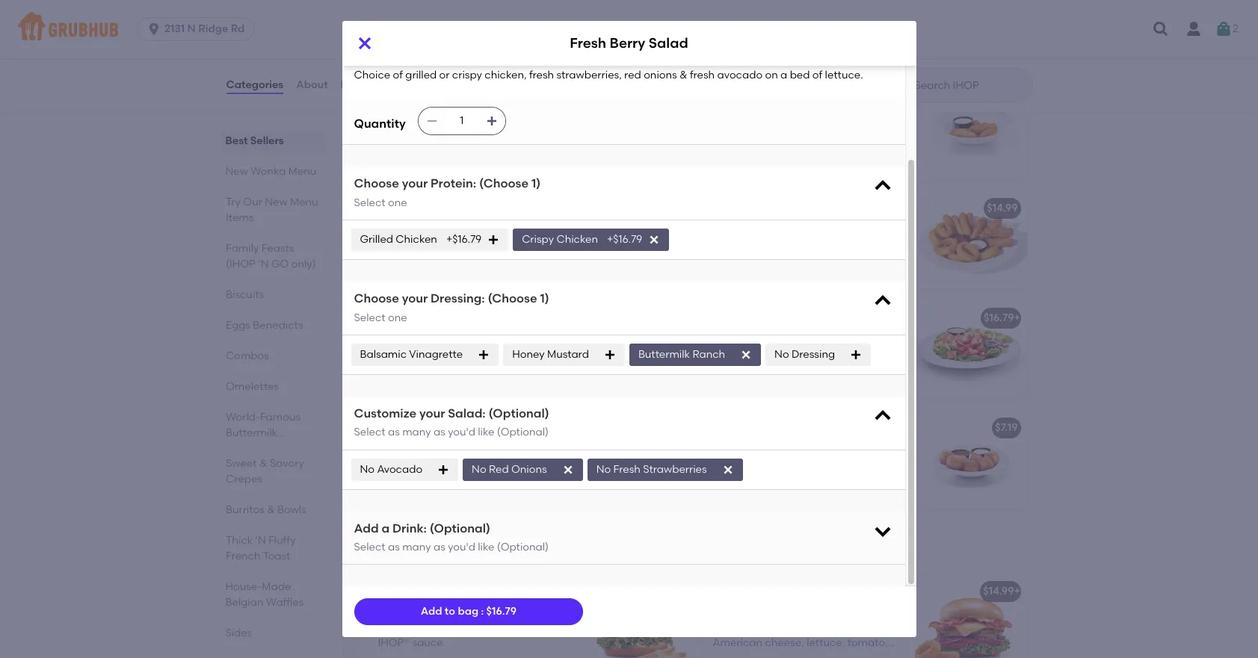 Task type: vqa. For each thing, say whether or not it's contained in the screenshot.
Zero
no



Task type: locate. For each thing, give the bounding box(es) containing it.
&
[[459, 47, 472, 66], [679, 69, 687, 81], [846, 113, 854, 126], [423, 129, 431, 141], [518, 129, 526, 141], [406, 144, 413, 156], [474, 223, 482, 236], [863, 348, 871, 361], [259, 457, 267, 470], [740, 473, 748, 486], [409, 488, 417, 501], [267, 504, 274, 517], [431, 541, 443, 559], [552, 622, 560, 635], [803, 652, 811, 659]]

2 you'd from the top
[[448, 541, 475, 554]]

your up chopped chicken salad
[[419, 406, 445, 421]]

0 vertical spatial served
[[779, 129, 812, 141]]

'n inside family feasts (ihop 'n go only)
[[258, 258, 268, 271]]

about button
[[295, 58, 329, 112]]

1 classic from the left
[[399, 586, 437, 598]]

1 vertical spatial like
[[478, 541, 494, 554]]

2131 n ridge rd
[[165, 22, 245, 35]]

like inside add a drink: (optional) select as many as you'd like (optional)
[[478, 541, 494, 554]]

wonka
[[251, 165, 286, 178]]

as right burgers
[[434, 541, 445, 554]]

1 horizontal spatial bacon,
[[837, 622, 872, 635]]

in up 'salsa,'
[[508, 144, 517, 156]]

2 vertical spatial new
[[378, 312, 401, 325]]

buttermilk left ranch
[[638, 348, 690, 361]]

1) inside choose your dressing: (choose 1) select one
[[540, 292, 549, 306]]

the for the classic with bacon
[[713, 586, 732, 598]]

new for new tomato basil soup
[[378, 312, 401, 325]]

0 horizontal spatial ihop®
[[378, 637, 410, 650]]

1 one from the top
[[388, 196, 407, 209]]

lettuce, down improve
[[807, 637, 845, 650]]

0 vertical spatial four-
[[463, 348, 488, 361]]

1 horizontal spatial or
[[463, 443, 474, 456]]

no dressing
[[774, 348, 835, 361]]

2 one from the top
[[388, 311, 407, 324]]

no red onions
[[472, 463, 547, 476]]

1 select from the top
[[354, 196, 385, 209]]

no avocado
[[360, 463, 422, 476]]

0 vertical spatial avocado
[[717, 69, 762, 81]]

0 horizontal spatial served
[[504, 238, 537, 251]]

american inside 'truly a classic. american cheese, lettuce, tomato, red onion, pickles & ihop® sauce.'
[[453, 607, 503, 619]]

try
[[225, 196, 240, 209]]

bed down no red onions
[[500, 488, 520, 501]]

0 horizontal spatial or
[[439, 69, 450, 81]]

try our new menu items tab
[[225, 194, 319, 226]]

choice
[[354, 69, 390, 81], [713, 333, 749, 346], [378, 443, 414, 456]]

served for bites
[[779, 129, 812, 141]]

a down red
[[490, 488, 497, 501]]

you'd for salad:
[[448, 426, 475, 439]]

0 vertical spatial cheese,
[[505, 607, 544, 619]]

1 vertical spatial choose
[[354, 292, 399, 306]]

lettuce,
[[378, 622, 416, 635], [807, 637, 845, 650]]

berry
[[610, 35, 645, 52]]

1 horizontal spatial onions
[[644, 69, 677, 81]]

2 vertical spatial chicken,
[[508, 443, 551, 456]]

choose inside choose your protein: (choose 1) select one
[[354, 177, 399, 191]]

your up tomato
[[402, 292, 428, 306]]

basil
[[461, 333, 485, 346]]

holes
[[746, 443, 773, 456]]

jalapeño cheese bites
[[713, 92, 831, 105]]

omelettes tab
[[225, 379, 319, 395]]

the classic image
[[580, 576, 692, 659]]

no for no fresh strawberries
[[596, 463, 611, 476]]

or up no dressing
[[798, 333, 808, 346]]

your inside choose your protein: (choose 1) select one
[[402, 177, 428, 191]]

sauce. down to
[[412, 637, 446, 650]]

1 choose from the top
[[354, 177, 399, 191]]

'n inside thick 'n fluffy french toast
[[255, 534, 266, 547]]

0 vertical spatial (choose
[[479, 177, 529, 191]]

0 horizontal spatial onion,
[[481, 622, 512, 635]]

a inside 'creamy tomato basil soup topped with a decadent four-cheese crisp.'
[[402, 348, 408, 361]]

new up creamy
[[378, 312, 401, 325]]

1 horizontal spatial smoked
[[794, 622, 834, 635]]

1 +$16.79 from the left
[[446, 233, 481, 246]]

the classic
[[378, 586, 437, 598]]

six perfectly crispy & melty mozzarella cheese sticks served with marinara.
[[378, 223, 561, 266]]

omelettes
[[225, 380, 278, 393]]

onion, down hickory-
[[732, 652, 763, 659]]

select inside add a drink: (optional) select as many as you'd like (optional)
[[354, 541, 385, 554]]

the classic with bacon image
[[915, 576, 1027, 659]]

on inside 'choice of grilled or crispy chicken, fresh strawberries, red onions & fresh avocado on a bed of lettuce.'
[[760, 363, 773, 376]]

with down tossed
[[784, 458, 805, 471]]

jalapeño
[[713, 92, 762, 105], [794, 113, 843, 126]]

1 horizontal spatial in
[[811, 443, 820, 456]]

served inside six perfectly crispy & melty mozzarella cheese sticks served with marinara.
[[504, 238, 537, 251]]

customize
[[354, 406, 416, 421]]

salad for chopped chicken salad
[[473, 422, 503, 435]]

jalapeño down 'bites'
[[794, 113, 843, 126]]

one inside choose your dressing: (choose 1) select one
[[388, 311, 407, 324]]

family feasts (ihop 'n go only)
[[225, 242, 315, 271]]

choose for choose your dressing: (choose 1)
[[354, 292, 399, 306]]

1 vertical spatial bacon,
[[837, 622, 872, 635]]

sauce. down icing
[[713, 488, 746, 501]]

one down pickled
[[388, 196, 407, 209]]

0 horizontal spatial american
[[453, 607, 503, 619]]

benedicts
[[252, 319, 303, 332]]

classic up truly
[[399, 586, 437, 598]]

+
[[1014, 312, 1020, 325], [679, 586, 685, 598], [1014, 586, 1020, 598]]

onion, inside only bacon can improve upon a classic. hickory-smoked bacon, american cheese, lettuce, tomato, red onion, pickles & ihop® sauce.
[[732, 652, 763, 659]]

onion,
[[481, 622, 512, 635], [732, 652, 763, 659]]

strawberries,
[[556, 69, 622, 81], [740, 348, 805, 361]]

french
[[225, 550, 260, 563]]

drink:
[[392, 521, 427, 536]]

1 vertical spatial lettuce,
[[807, 637, 845, 650]]

like for salad:
[[478, 426, 494, 439]]

1 vertical spatial lettuce.
[[820, 363, 859, 376]]

about
[[296, 78, 328, 91]]

1 vertical spatial sauce.
[[412, 637, 446, 650]]

a right truly
[[404, 607, 411, 619]]

no
[[774, 348, 789, 361], [360, 463, 375, 476], [472, 463, 486, 476], [596, 463, 611, 476]]

1 vertical spatial $14.99
[[983, 586, 1014, 598]]

classic. down only
[[713, 622, 750, 635]]

'n
[[258, 258, 268, 271], [255, 534, 266, 547]]

1 vertical spatial bed
[[785, 363, 805, 376]]

1 horizontal spatial ihop®
[[814, 652, 845, 659]]

1 vertical spatial you'd
[[448, 541, 475, 554]]

you'd inside add a drink: (optional) select as many as you'd like (optional)
[[448, 541, 475, 554]]

add up burgers
[[354, 521, 379, 536]]

salad for fresh berry salad
[[649, 35, 688, 52]]

lettuce. inside 'choice of grilled or crispy chicken, fresh strawberries, red onions & fresh avocado on a bed of lettuce.'
[[820, 363, 859, 376]]

1 vertical spatial jalapeño
[[794, 113, 843, 126]]

0 vertical spatial smoked
[[419, 458, 459, 471]]

add for add to bag
[[421, 605, 442, 618]]

served down melty
[[504, 238, 537, 251]]

0 vertical spatial ihop®
[[378, 637, 410, 650]]

+$16.79 left melty
[[446, 233, 481, 246]]

pancakes
[[225, 443, 275, 455]]

add inside add a drink: (optional) select as many as you'd like (optional)
[[354, 521, 379, 536]]

lettuce. up 'bites'
[[825, 69, 863, 81]]

crispy up dressing
[[811, 333, 841, 346]]

1 many from the top
[[402, 426, 431, 439]]

sticks
[[413, 202, 444, 215]]

jalapeño up golden,
[[713, 92, 762, 105]]

red inside 'choice of grilled or crispy chicken, fresh strawberries, red onions & fresh avocado on a bed of lettuce.'
[[808, 348, 825, 361]]

0 vertical spatial one
[[388, 196, 407, 209]]

bed
[[790, 69, 810, 81], [785, 363, 805, 376], [500, 488, 520, 501]]

0 vertical spatial soup
[[416, 47, 455, 66]]

2 classic from the left
[[734, 586, 772, 598]]

fresh left berry
[[570, 35, 606, 52]]

like inside customize your salad: (optional) select as many as you'd like (optional)
[[478, 426, 494, 439]]

one inside choose your protein: (choose 1) select one
[[388, 196, 407, 209]]

2 like from the top
[[478, 541, 494, 554]]

the classic with bacon
[[713, 586, 832, 598]]

1 you'd from the top
[[448, 426, 475, 439]]

(choose up soup
[[488, 292, 537, 306]]

1 vertical spatial in
[[811, 443, 820, 456]]

tomato, inside only bacon can improve upon a classic. hickory-smoked bacon, american cheese, lettuce, tomato, red onion, pickles & ihop® sauce.
[[847, 637, 888, 650]]

choose up mozza
[[354, 177, 399, 191]]

$14.99 for $14.99 +
[[983, 586, 1014, 598]]

chopped
[[378, 422, 426, 435]]

$14.99 for $14.99
[[987, 202, 1018, 215]]

tortilla.
[[412, 159, 447, 172]]

your for protein:
[[402, 177, 428, 191]]

strawberries, right ranch
[[740, 348, 805, 361]]

2 vertical spatial or
[[463, 443, 474, 456]]

1 vertical spatial 'n
[[255, 534, 266, 547]]

2 button
[[1215, 16, 1238, 43]]

1 vertical spatial salad
[[473, 422, 503, 435]]

0 horizontal spatial buttermilk
[[225, 427, 277, 440]]

select down customize
[[354, 426, 385, 439]]

new
[[225, 165, 248, 178], [264, 196, 287, 209], [378, 312, 401, 325]]

0 vertical spatial bacon,
[[461, 458, 497, 471]]

sweet & savory crepes tab
[[225, 456, 319, 487]]

$11.99 +
[[651, 586, 685, 598]]

many up hickory-
[[402, 426, 431, 439]]

crispy up red
[[476, 443, 506, 456]]

smoked up tomatoes,
[[419, 458, 459, 471]]

2 many from the top
[[402, 541, 431, 554]]

0 horizontal spatial sauce.
[[412, 637, 446, 650]]

2 +$16.79 from the left
[[607, 233, 642, 246]]

2 horizontal spatial or
[[798, 333, 808, 346]]

1) inside choose your protein: (choose 1) select one
[[531, 177, 541, 191]]

0 vertical spatial add
[[354, 521, 379, 536]]

belgian
[[225, 596, 263, 609]]

choose for choose your protein: (choose 1)
[[354, 177, 399, 191]]

sauce. inside only bacon can improve upon a classic. hickory-smoked bacon, american cheese, lettuce, tomato, red onion, pickles & ihop® sauce.
[[848, 652, 881, 659]]

smoked down improve
[[794, 622, 834, 635]]

add left to
[[421, 605, 442, 618]]

1 horizontal spatial pickles
[[766, 652, 801, 659]]

categories
[[226, 78, 283, 91]]

our
[[243, 196, 262, 209]]

cheese right tomatoes,
[[507, 473, 543, 486]]

with down 'bites'
[[815, 129, 836, 141]]

cheese inside choice of grilled or crispy chicken, hickory-smoked bacon, fresh avocado, tomatoes, four-cheese blend & red onions on a bed of lettuce.
[[507, 473, 543, 486]]

pickles down hickory-
[[766, 652, 801, 659]]

salad right berry
[[649, 35, 688, 52]]

blend
[[378, 488, 407, 501]]

bacon, up tomatoes,
[[461, 458, 497, 471]]

many
[[402, 426, 431, 439], [402, 541, 431, 554]]

1 vertical spatial on
[[760, 363, 773, 376]]

svg image
[[1215, 20, 1233, 38], [147, 22, 162, 37], [355, 34, 373, 52], [486, 115, 498, 127], [478, 349, 490, 361], [850, 349, 862, 361], [872, 406, 893, 427], [722, 464, 734, 476], [872, 521, 893, 542]]

lettuce. down blend
[[378, 504, 416, 516]]

no left dressing
[[774, 348, 789, 361]]

in up cream at the bottom of page
[[811, 443, 820, 456]]

chicken up marinara.
[[396, 233, 437, 246]]

2 horizontal spatial onions
[[827, 348, 861, 361]]

crispy down apps, soup & salads
[[452, 69, 482, 81]]

select
[[354, 196, 385, 209], [354, 311, 385, 324], [354, 426, 385, 439], [354, 541, 385, 554]]

burritos & bowls tab
[[225, 502, 319, 518]]

chicken right crispy
[[556, 233, 598, 246]]

many down drink: on the bottom of page
[[402, 541, 431, 554]]

as down customize
[[388, 426, 400, 439]]

Input item quantity number field
[[445, 108, 478, 135]]

crispy inside 'choice of grilled or crispy chicken, fresh strawberries, red onions & fresh avocado on a bed of lettuce.'
[[811, 333, 841, 346]]

buttermilk inside world-famous buttermilk pancakes sweet & savory crepes
[[225, 427, 277, 440]]

0 vertical spatial sauce.
[[713, 488, 746, 501]]

avocado up the jalapeño cheese bites
[[717, 69, 762, 81]]

choice of grilled or crispy chicken, fresh strawberries, red onions & fresh avocado on a bed of lettuce.
[[354, 69, 863, 81], [713, 333, 898, 376]]

sides tab
[[225, 626, 319, 641]]

ihop® down truly
[[378, 637, 410, 650]]

many inside add a drink: (optional) select as many as you'd like (optional)
[[402, 541, 431, 554]]

only)
[[291, 258, 315, 271]]

1 vertical spatial many
[[402, 541, 431, 554]]

$14.99
[[987, 202, 1018, 215], [983, 586, 1014, 598]]

many for your
[[402, 426, 431, 439]]

$13.79
[[653, 92, 683, 105]]

savory
[[269, 457, 304, 470]]

choice down the apps,
[[354, 69, 390, 81]]

0 vertical spatial 'n
[[258, 258, 268, 271]]

2131 n ridge rd button
[[137, 17, 260, 41]]

many for a
[[402, 541, 431, 554]]

1 horizontal spatial add
[[421, 605, 442, 618]]

like down salad:
[[478, 426, 494, 439]]

search icon image
[[891, 76, 909, 94]]

mozza sticks image
[[580, 192, 692, 290]]

menu
[[288, 165, 316, 178], [290, 196, 318, 209]]

0 horizontal spatial +$16.79
[[446, 233, 481, 246]]

new right our
[[264, 196, 287, 209]]

a inside diced grilled chicken breast, roasted poblano & red bell peppers & melted jack & cheddar cheeses in a warm, grilled tortilla. served with salsa, pickled jalapenos and sour cream.
[[519, 144, 526, 156]]

fluffy
[[268, 534, 295, 547]]

2 vertical spatial onions
[[439, 488, 472, 501]]

famous
[[260, 411, 300, 424]]

new down best at the left of the page
[[225, 165, 248, 178]]

svg image inside 2 button
[[1215, 20, 1233, 38]]

ihop® inside only bacon can improve upon a classic. hickory-smoked bacon, american cheese, lettuce, tomato, red onion, pickles & ihop® sauce.
[[814, 652, 845, 659]]

a
[[780, 69, 787, 81], [519, 144, 526, 156], [402, 348, 408, 361], [776, 363, 783, 376], [490, 488, 497, 501], [382, 521, 390, 536], [404, 607, 411, 619], [868, 607, 875, 619]]

as
[[388, 426, 400, 439], [434, 426, 445, 439], [388, 541, 400, 554], [434, 541, 445, 554]]

like up :
[[478, 541, 494, 554]]

& inside choice of grilled or crispy chicken, hickory-smoked bacon, fresh avocado, tomatoes, four-cheese blend & red onions on a bed of lettuce.
[[409, 488, 417, 501]]

pickles down add to bag : $16.79
[[514, 622, 549, 635]]

lettuce. inside choice of grilled or crispy chicken, hickory-smoked bacon, fresh avocado, tomatoes, four-cheese blend & red onions on a bed of lettuce.
[[378, 504, 416, 516]]

1 horizontal spatial served
[[746, 458, 781, 471]]

2 horizontal spatial sauce.
[[848, 652, 881, 659]]

ihop®
[[378, 637, 410, 650], [814, 652, 845, 659]]

1 horizontal spatial american
[[713, 637, 763, 650]]

chicken up diced
[[378, 92, 420, 105]]

crispy chicken
[[522, 233, 598, 246]]

1 vertical spatial onion,
[[732, 652, 763, 659]]

(choose for protein:
[[479, 177, 529, 191]]

1 vertical spatial new
[[264, 196, 287, 209]]

jalapeño cheese bites image
[[915, 82, 1027, 180]]

1 horizontal spatial salad
[[649, 35, 688, 52]]

with up can
[[774, 586, 796, 598]]

served inside 6 golden, crispy jalapeño & cheddar cheese bites served with buttermilk ranch for dipping.
[[779, 129, 812, 141]]

crispy
[[452, 69, 482, 81], [762, 113, 792, 126], [442, 223, 472, 236], [811, 333, 841, 346], [476, 443, 506, 456]]

cheese inside 'creamy tomato basil soup topped with a decadent four-cheese crisp.'
[[488, 348, 524, 361]]

onions inside choice of grilled or crispy chicken, hickory-smoked bacon, fresh avocado, tomatoes, four-cheese blend & red onions on a bed of lettuce.
[[439, 488, 472, 501]]

eggs benedicts tab
[[225, 318, 319, 333]]

strawberries, down berry
[[556, 69, 622, 81]]

0 horizontal spatial classic.
[[413, 607, 450, 619]]

1 horizontal spatial soup
[[472, 312, 498, 325]]

1 like from the top
[[478, 426, 494, 439]]

0 horizontal spatial strawberries,
[[556, 69, 622, 81]]

or inside choice of grilled or crispy chicken, hickory-smoked bacon, fresh avocado, tomatoes, four-cheese blend & red onions on a bed of lettuce.
[[463, 443, 474, 456]]

with down creamy
[[378, 348, 399, 361]]

0 horizontal spatial lettuce,
[[378, 622, 416, 635]]

crispy down the sticks
[[442, 223, 472, 236]]

family
[[225, 242, 259, 255]]

or down apps, soup & salads
[[439, 69, 450, 81]]

combos tab
[[225, 348, 319, 364]]

one for protein:
[[388, 196, 407, 209]]

bed up 'cheese'
[[790, 69, 810, 81]]

add a drink: (optional) select as many as you'd like (optional)
[[354, 521, 549, 554]]

0 vertical spatial onion,
[[481, 622, 512, 635]]

choice up hickory-
[[378, 443, 414, 456]]

or down customize your salad: (optional) select as many as you'd like (optional)
[[463, 443, 474, 456]]

red inside only bacon can improve upon a classic. hickory-smoked bacon, american cheese, lettuce, tomato, red onion, pickles & ihop® sauce.
[[713, 652, 730, 659]]

melty
[[485, 223, 513, 236]]

the up only
[[713, 586, 732, 598]]

cheese inside six perfectly crispy & melty mozzarella cheese sticks served with marinara.
[[434, 238, 471, 251]]

improve
[[796, 607, 837, 619]]

four- inside choice of grilled or crispy chicken, hickory-smoked bacon, fresh avocado, tomatoes, four-cheese blend & red onions on a bed of lettuce.
[[482, 473, 507, 486]]

marinara.
[[378, 254, 428, 266]]

2 choose from the top
[[354, 292, 399, 306]]

3 select from the top
[[354, 426, 385, 439]]

choose your protein: (choose 1) select one
[[354, 177, 541, 209]]

svg image
[[1152, 20, 1170, 38], [426, 115, 438, 127], [872, 176, 893, 197], [487, 234, 499, 246], [648, 234, 660, 246], [872, 291, 893, 312], [604, 349, 616, 361], [740, 349, 752, 361], [437, 464, 449, 476], [562, 464, 574, 476]]

choose
[[354, 177, 399, 191], [354, 292, 399, 306]]

0 horizontal spatial new
[[225, 165, 248, 178]]

a inside only bacon can improve upon a classic. hickory-smoked bacon, american cheese, lettuce, tomato, red onion, pickles & ihop® sauce.
[[868, 607, 875, 619]]

a inside add a drink: (optional) select as many as you'd like (optional)
[[382, 521, 390, 536]]

0 vertical spatial menu
[[288, 165, 316, 178]]

four- left onions
[[482, 473, 507, 486]]

(choose inside choose your dressing: (choose 1) select one
[[488, 292, 537, 306]]

grilled up no dressing
[[764, 333, 796, 346]]

thick 'n fluffy french toast
[[225, 534, 295, 563]]

on inside choice of grilled or crispy chicken, hickory-smoked bacon, fresh avocado, tomatoes, four-cheese blend & red onions on a bed of lettuce.
[[475, 488, 488, 501]]

1 vertical spatial cheese,
[[765, 637, 804, 650]]

2 select from the top
[[354, 311, 385, 324]]

lettuce. down dressing
[[820, 363, 859, 376]]

no left hickory-
[[360, 463, 375, 476]]

0 vertical spatial $16.79
[[984, 312, 1014, 325]]

add for add a drink: (optional)
[[354, 521, 379, 536]]

svg image inside main navigation navigation
[[1152, 20, 1170, 38]]

served up dipping.
[[779, 129, 812, 141]]

a up burgers
[[382, 521, 390, 536]]

no left red
[[472, 463, 486, 476]]

with up sour in the left of the page
[[487, 159, 508, 172]]

1) down 'salsa,'
[[531, 177, 541, 191]]

0 vertical spatial tomato,
[[419, 622, 459, 635]]

sauce. inside donut holes tossed in cinnamon sugar. served with cream cheese icing & dulce de leche caramel sauce.
[[713, 488, 746, 501]]

1 horizontal spatial strawberries,
[[740, 348, 805, 361]]

menu right wonka
[[288, 165, 316, 178]]

red inside diced grilled chicken breast, roasted poblano & red bell peppers & melted jack & cheddar cheeses in a warm, grilled tortilla. served with salsa, pickled jalapenos and sour cream.
[[433, 129, 450, 141]]

0 horizontal spatial cheese,
[[505, 607, 544, 619]]

basil
[[445, 312, 470, 325]]

:
[[481, 605, 484, 618]]

1 vertical spatial chicken,
[[843, 333, 885, 346]]

four- down basil
[[463, 348, 488, 361]]

$14.99 inside button
[[987, 202, 1018, 215]]

2 horizontal spatial new
[[378, 312, 401, 325]]

& inside six perfectly crispy & melty mozzarella cheese sticks served with marinara.
[[474, 223, 482, 236]]

bacon,
[[461, 458, 497, 471], [837, 622, 872, 635]]

best
[[225, 135, 248, 147]]

1 horizontal spatial cheese,
[[765, 637, 804, 650]]

cheese, right :
[[505, 607, 544, 619]]

1) up topped
[[540, 292, 549, 306]]

a right upon
[[868, 607, 875, 619]]

1 vertical spatial your
[[402, 292, 428, 306]]

1 vertical spatial smoked
[[794, 622, 834, 635]]

4 select from the top
[[354, 541, 385, 554]]

0 vertical spatial american
[[453, 607, 503, 619]]

new tomato basil soup
[[378, 312, 498, 325]]

reviews button
[[340, 58, 383, 112]]

1 vertical spatial pickles
[[766, 652, 801, 659]]

onion, down :
[[481, 622, 512, 635]]

0 vertical spatial classic.
[[413, 607, 450, 619]]

jack
[[378, 144, 403, 156]]

bacon, down upon
[[837, 622, 872, 635]]

fresh berry salad image
[[915, 302, 1027, 399]]

topped
[[515, 333, 552, 346]]

0 horizontal spatial salad
[[473, 422, 503, 435]]

classic. down the classic
[[413, 607, 450, 619]]

+$16.79 right crispy chicken
[[607, 233, 642, 246]]

2 vertical spatial on
[[475, 488, 488, 501]]

your inside customize your salad: (optional) select as many as you'd like (optional)
[[419, 406, 445, 421]]

+$16.79 for crispy chicken
[[607, 233, 642, 246]]

0 vertical spatial or
[[439, 69, 450, 81]]

one up creamy
[[388, 311, 407, 324]]

vinagrette
[[409, 348, 463, 361]]

cheese left sticks
[[434, 238, 471, 251]]

1 horizontal spatial +$16.79
[[607, 233, 642, 246]]

your down tortilla.
[[402, 177, 428, 191]]

1 vertical spatial 1)
[[540, 292, 549, 306]]

with inside 'creamy tomato basil soup topped with a decadent four-cheese crisp.'
[[378, 348, 399, 361]]

appetizer sampler image
[[915, 192, 1027, 290]]

cheese, inside 'truly a classic. american cheese, lettuce, tomato, red onion, pickles & ihop® sauce.'
[[505, 607, 544, 619]]

0 vertical spatial you'd
[[448, 426, 475, 439]]

classic for bacon
[[734, 586, 772, 598]]

select down blend
[[354, 541, 385, 554]]

1 vertical spatial (choose
[[488, 292, 537, 306]]

1 vertical spatial or
[[798, 333, 808, 346]]

you'd for drink:
[[448, 541, 475, 554]]

'n left "go"
[[258, 258, 268, 271]]

1 vertical spatial menu
[[290, 196, 318, 209]]

cheese, down hickory-
[[765, 637, 804, 650]]

2 vertical spatial choice
[[378, 443, 414, 456]]

many inside customize your salad: (optional) select as many as you'd like (optional)
[[402, 426, 431, 439]]

0 horizontal spatial $16.79
[[486, 605, 517, 618]]

served up dulce
[[746, 458, 781, 471]]

buttermilk up pancakes
[[225, 427, 277, 440]]

0 vertical spatial choose
[[354, 177, 399, 191]]

0 horizontal spatial served
[[449, 159, 484, 172]]

fresh left strawberries
[[613, 463, 640, 476]]

2 the from the left
[[713, 586, 732, 598]]

strawberries
[[643, 463, 707, 476]]

1 vertical spatial tomato,
[[847, 637, 888, 650]]

creamy
[[378, 333, 419, 346]]

choose inside choose your dressing: (choose 1) select one
[[354, 292, 399, 306]]

you'd inside customize your salad: (optional) select as many as you'd like (optional)
[[448, 426, 475, 439]]

1) for choose your dressing: (choose 1)
[[540, 292, 549, 306]]

your inside choose your dressing: (choose 1) select one
[[402, 292, 428, 306]]

1 the from the left
[[378, 586, 397, 598]]

sauce. down upon
[[848, 652, 881, 659]]

or inside 'choice of grilled or crispy chicken, fresh strawberries, red onions & fresh avocado on a bed of lettuce.'
[[798, 333, 808, 346]]

upon
[[840, 607, 866, 619]]

cheeses
[[464, 144, 505, 156]]

family feasts (ihop 'n go only) tab
[[225, 241, 319, 272]]

add
[[354, 521, 379, 536], [421, 605, 442, 618]]

the
[[378, 586, 397, 598], [713, 586, 732, 598]]

new inside new wonka menu tab
[[225, 165, 248, 178]]

& inside 6 golden, crispy jalapeño & cheddar cheese bites served with buttermilk ranch for dipping.
[[846, 113, 854, 126]]

sugar.
[[713, 458, 744, 471]]

six
[[378, 223, 392, 236]]

grilled inside choice of grilled or crispy chicken, hickory-smoked bacon, fresh avocado, tomatoes, four-cheese blend & red onions on a bed of lettuce.
[[429, 443, 461, 456]]

new wonka menu tab
[[225, 164, 319, 179]]

2 vertical spatial sauce.
[[848, 652, 881, 659]]

new tomato basil soup image
[[580, 302, 692, 399]]

one for dressing:
[[388, 311, 407, 324]]

no for no avocado
[[360, 463, 375, 476]]

bites
[[806, 92, 831, 105]]



Task type: describe. For each thing, give the bounding box(es) containing it.
creamy tomato basil soup topped with a decadent four-cheese crisp.
[[378, 333, 554, 361]]

new inside try our new menu items
[[264, 196, 287, 209]]

cheese inside 6 golden, crispy jalapeño & cheddar cheese bites served with buttermilk ranch for dipping.
[[713, 129, 749, 141]]

avocado
[[377, 463, 422, 476]]

cream.
[[516, 174, 552, 187]]

select inside choose your protein: (choose 1) select one
[[354, 196, 385, 209]]

$8.39
[[991, 92, 1018, 105]]

1 vertical spatial $16.79
[[486, 605, 517, 618]]

0 vertical spatial jalapeño
[[713, 92, 762, 105]]

bites
[[752, 129, 776, 141]]

onion, inside 'truly a classic. american cheese, lettuce, tomato, red onion, pickles & ihop® sauce.'
[[481, 622, 512, 635]]

your for dressing:
[[402, 292, 428, 306]]

protein:
[[431, 177, 476, 191]]

pickled
[[378, 174, 415, 187]]

$11.99
[[651, 586, 679, 598]]

main navigation navigation
[[0, 0, 1258, 58]]

new wonka menu
[[225, 165, 316, 178]]

0 vertical spatial onions
[[644, 69, 677, 81]]

crispy inside choice of grilled or crispy chicken, hickory-smoked bacon, fresh avocado, tomatoes, four-cheese blend & red onions on a bed of lettuce.
[[476, 443, 506, 456]]

caramel
[[827, 473, 869, 486]]

diced
[[378, 113, 408, 126]]

made
[[262, 581, 291, 593]]

strawberries, inside 'choice of grilled or crispy chicken, fresh strawberries, red onions & fresh avocado on a bed of lettuce.'
[[740, 348, 805, 361]]

reviews
[[341, 78, 382, 91]]

n
[[187, 22, 196, 35]]

chicken, inside 'choice of grilled or crispy chicken, fresh strawberries, red onions & fresh avocado on a bed of lettuce.'
[[843, 333, 885, 346]]

world-famous buttermilk pancakes tab
[[225, 410, 319, 455]]

$7.19
[[995, 422, 1018, 435]]

apps, soup & salads
[[366, 47, 529, 66]]

red inside choice of grilled or crispy chicken, hickory-smoked bacon, fresh avocado, tomatoes, four-cheese blend & red onions on a bed of lettuce.
[[420, 488, 437, 501]]

avocado,
[[378, 473, 426, 486]]

hickory-
[[378, 458, 419, 471]]

a inside 'choice of grilled or crispy chicken, fresh strawberries, red onions & fresh avocado on a bed of lettuce.'
[[776, 363, 783, 376]]

dulce
[[750, 473, 778, 486]]

jalapeño inside 6 golden, crispy jalapeño & cheddar cheese bites served with buttermilk ranch for dipping.
[[794, 113, 843, 126]]

chopped chicken salad
[[378, 422, 503, 435]]

1 vertical spatial choice
[[713, 333, 749, 346]]

american inside only bacon can improve upon a classic. hickory-smoked bacon, american cheese, lettuce, tomato, red onion, pickles & ihop® sauce.
[[713, 637, 763, 650]]

0 vertical spatial strawberries,
[[556, 69, 622, 81]]

+$16.79 for grilled chicken
[[446, 233, 481, 246]]

best sellers
[[225, 135, 284, 147]]

honey mustard
[[512, 348, 589, 361]]

& inside 'truly a classic. american cheese, lettuce, tomato, red onion, pickles & ihop® sauce.'
[[552, 622, 560, 635]]

& inside world-famous buttermilk pancakes sweet & savory crepes
[[259, 457, 267, 470]]

with inside 6 golden, crispy jalapeño & cheddar cheese bites served with buttermilk ranch for dipping.
[[815, 129, 836, 141]]

a inside 'truly a classic. american cheese, lettuce, tomato, red onion, pickles & ihop® sauce.'
[[404, 607, 411, 619]]

a inside choice of grilled or crispy chicken, hickory-smoked bacon, fresh avocado, tomatoes, four-cheese blend & red onions on a bed of lettuce.
[[490, 488, 497, 501]]

cheese
[[765, 92, 803, 105]]

four- inside 'creamy tomato basil soup topped with a decadent four-cheese crisp.'
[[463, 348, 488, 361]]

the for the classic
[[378, 586, 397, 598]]

bed inside choice of grilled or crispy chicken, hickory-smoked bacon, fresh avocado, tomatoes, four-cheese blend & red onions on a bed of lettuce.
[[500, 488, 520, 501]]

warm,
[[529, 144, 561, 156]]

served inside diced grilled chicken breast, roasted poblano & red bell peppers & melted jack & cheddar cheeses in a warm, grilled tortilla. served with salsa, pickled jalapenos and sour cream.
[[449, 159, 484, 172]]

tossed
[[775, 443, 809, 456]]

de
[[781, 473, 794, 486]]

choose your dressing: (choose 1) select one
[[354, 292, 549, 324]]

& inside donut holes tossed in cinnamon sugar. served with cream cheese icing & dulce de leche caramel sauce.
[[740, 473, 748, 486]]

mozza sticks
[[378, 202, 444, 215]]

served for sticks
[[504, 238, 537, 251]]

no for no red onions
[[472, 463, 486, 476]]

& inside 'choice of grilled or crispy chicken, fresh strawberries, red onions & fresh avocado on a bed of lettuce.'
[[863, 348, 871, 361]]

grilled inside 'choice of grilled or crispy chicken, fresh strawberries, red onions & fresh avocado on a bed of lettuce.'
[[764, 333, 796, 346]]

cheese, inside only bacon can improve upon a classic. hickory-smoked bacon, american cheese, lettuce, tomato, red onion, pickles & ihop® sauce.
[[765, 637, 804, 650]]

bed inside 'choice of grilled or crispy chicken, fresh strawberries, red onions & fresh avocado on a bed of lettuce.'
[[785, 363, 805, 376]]

with inside donut holes tossed in cinnamon sugar. served with cream cheese icing & dulce de leche caramel sauce.
[[784, 458, 805, 471]]

mozza
[[378, 202, 411, 215]]

1 horizontal spatial $16.79
[[984, 312, 1014, 325]]

chicken, inside choice of grilled or crispy chicken, hickory-smoked bacon, fresh avocado, tomatoes, four-cheese blend & red onions on a bed of lettuce.
[[508, 443, 551, 456]]

try our new menu items
[[225, 196, 318, 224]]

classic for a
[[399, 586, 437, 598]]

in inside donut holes tossed in cinnamon sugar. served with cream cheese icing & dulce de leche caramel sauce.
[[811, 443, 820, 456]]

grilled up pickled
[[378, 159, 409, 172]]

poblano
[[378, 129, 420, 141]]

1) for choose your protein: (choose 1)
[[531, 177, 541, 191]]

salad:
[[448, 406, 486, 421]]

crispy
[[522, 233, 554, 246]]

bacon, inside only bacon can improve upon a classic. hickory-smoked bacon, american cheese, lettuce, tomato, red onion, pickles & ihop® sauce.
[[837, 622, 872, 635]]

sharp cheddar mac & cheese image
[[580, 0, 692, 16]]

with inside diced grilled chicken breast, roasted poblano & red bell peppers & melted jack & cheddar cheeses in a warm, grilled tortilla. served with salsa, pickled jalapenos and sour cream.
[[487, 159, 508, 172]]

0 vertical spatial choice
[[354, 69, 390, 81]]

salsa,
[[511, 159, 540, 172]]

avocado inside 'choice of grilled or crispy chicken, fresh strawberries, red onions & fresh avocado on a bed of lettuce.'
[[713, 363, 758, 376]]

go
[[271, 258, 288, 271]]

1 horizontal spatial buttermilk
[[638, 348, 690, 361]]

menu inside try our new menu items
[[290, 196, 318, 209]]

chicken quesadilla
[[378, 92, 478, 105]]

chicken for chopped chicken salad
[[429, 422, 471, 435]]

no for no dressing
[[774, 348, 789, 361]]

like for drink:
[[478, 541, 494, 554]]

with inside six perfectly crispy & melty mozzarella cheese sticks served with marinara.
[[540, 238, 561, 251]]

world-
[[225, 411, 260, 424]]

onions inside 'choice of grilled or crispy chicken, fresh strawberries, red onions & fresh avocado on a bed of lettuce.'
[[827, 348, 861, 361]]

classic. inside only bacon can improve upon a classic. hickory-smoked bacon, american cheese, lettuce, tomato, red onion, pickles & ihop® sauce.
[[713, 622, 750, 635]]

your for salad:
[[419, 406, 445, 421]]

1 vertical spatial fresh
[[613, 463, 640, 476]]

+ for $11.99
[[679, 586, 685, 598]]

0 vertical spatial bed
[[790, 69, 810, 81]]

crepes
[[225, 473, 262, 486]]

jalapenos
[[417, 174, 467, 187]]

thick 'n fluffy french toast tab
[[225, 533, 319, 564]]

lettuce, inside 'truly a classic. american cheese, lettuce, tomato, red onion, pickles & ihop® sauce.'
[[378, 622, 416, 635]]

cinnamon dippers image
[[915, 412, 1027, 509]]

$14.99 button
[[704, 192, 1027, 290]]

soup
[[488, 333, 512, 346]]

burritos & bowls
[[225, 504, 306, 517]]

sweet
[[225, 457, 256, 470]]

cheddar
[[856, 113, 900, 126]]

sauce. inside 'truly a classic. american cheese, lettuce, tomato, red onion, pickles & ihop® sauce.'
[[412, 637, 446, 650]]

dressing:
[[431, 292, 485, 306]]

tomato
[[421, 333, 459, 346]]

as right chopped
[[434, 426, 445, 439]]

bell
[[453, 129, 471, 141]]

waffles
[[266, 596, 304, 609]]

honey
[[512, 348, 545, 361]]

balsamic vinagrette
[[360, 348, 463, 361]]

pickles inside 'truly a classic. american cheese, lettuce, tomato, red onion, pickles & ihop® sauce.'
[[514, 622, 549, 635]]

bowls
[[277, 504, 306, 517]]

chicken
[[444, 113, 483, 126]]

thick
[[225, 534, 252, 547]]

categories button
[[225, 58, 284, 112]]

toast
[[263, 550, 290, 563]]

chopped chicken salad image
[[580, 412, 692, 509]]

0 vertical spatial on
[[765, 69, 778, 81]]

crispy inside six perfectly crispy & melty mozzarella cheese sticks served with marinara.
[[442, 223, 472, 236]]

0 horizontal spatial fresh
[[570, 35, 606, 52]]

grilled down chicken quesadilla
[[410, 113, 441, 126]]

6 golden, crispy jalapeño & cheddar cheese bites served with buttermilk ranch for dipping.
[[713, 113, 900, 156]]

chicken for crispy chicken
[[556, 233, 598, 246]]

leche
[[797, 473, 824, 486]]

menu inside new wonka menu tab
[[288, 165, 316, 178]]

lettuce, inside only bacon can improve upon a classic. hickory-smoked bacon, american cheese, lettuce, tomato, red onion, pickles & ihop® sauce.
[[807, 637, 845, 650]]

bag
[[458, 605, 478, 618]]

Search IHOP search field
[[913, 78, 1027, 93]]

2
[[1233, 22, 1238, 35]]

chicken for grilled chicken
[[396, 233, 437, 246]]

0 vertical spatial choice of grilled or crispy chicken, fresh strawberries, red onions & fresh avocado on a bed of lettuce.
[[354, 69, 863, 81]]

dipping.
[[761, 144, 803, 156]]

cheddar
[[416, 144, 462, 156]]

smoked inside only bacon can improve upon a classic. hickory-smoked bacon, american cheese, lettuce, tomato, red onion, pickles & ihop® sauce.
[[794, 622, 834, 635]]

svg image inside 2131 n ridge rd button
[[147, 22, 162, 37]]

a up 'cheese'
[[780, 69, 787, 81]]

house-made belgian waffles tab
[[225, 579, 319, 611]]

select inside customize your salad: (optional) select as many as you'd like (optional)
[[354, 426, 385, 439]]

cream
[[807, 458, 841, 471]]

smoked inside choice of grilled or crispy chicken, hickory-smoked bacon, fresh avocado, tomatoes, four-cheese blend & red onions on a bed of lettuce.
[[419, 458, 459, 471]]

ranch
[[713, 144, 742, 156]]

choice of grilled or crispy chicken, hickory-smoked bacon, fresh avocado, tomatoes, four-cheese blend & red onions on a bed of lettuce.
[[378, 443, 551, 516]]

burgers & chicken sandwiches
[[366, 541, 610, 559]]

red inside 'truly a classic. american cheese, lettuce, tomato, red onion, pickles & ihop® sauce.'
[[461, 622, 478, 635]]

biscuits
[[225, 289, 264, 301]]

bacon, inside choice of grilled or crispy chicken, hickory-smoked bacon, fresh avocado, tomatoes, four-cheese blend & red onions on a bed of lettuce.
[[461, 458, 497, 471]]

quantity
[[354, 116, 406, 131]]

for
[[745, 144, 759, 156]]

crisp.
[[527, 348, 554, 361]]

sour
[[492, 174, 514, 187]]

6
[[713, 113, 719, 126]]

0 vertical spatial chicken,
[[485, 69, 527, 81]]

salads
[[475, 47, 529, 66]]

1 vertical spatial choice of grilled or crispy chicken, fresh strawberries, red onions & fresh avocado on a bed of lettuce.
[[713, 333, 898, 376]]

tomato, inside 'truly a classic. american cheese, lettuce, tomato, red onion, pickles & ihop® sauce.'
[[419, 622, 459, 635]]

fresh inside choice of grilled or crispy chicken, hickory-smoked bacon, fresh avocado, tomatoes, four-cheese blend & red onions on a bed of lettuce.
[[499, 458, 524, 471]]

+ for $16.79
[[1014, 312, 1020, 325]]

ihop® inside 'truly a classic. american cheese, lettuce, tomato, red onion, pickles & ihop® sauce.'
[[378, 637, 410, 650]]

(ihop
[[225, 258, 255, 271]]

+ for $14.99
[[1014, 586, 1020, 598]]

chicken quesadilla image
[[580, 82, 692, 180]]

& inside tab
[[267, 504, 274, 517]]

cinnamon
[[823, 443, 874, 456]]

as down drink: on the bottom of page
[[388, 541, 400, 554]]

& inside only bacon can improve upon a classic. hickory-smoked bacon, american cheese, lettuce, tomato, red onion, pickles & ihop® sauce.
[[803, 652, 811, 659]]

pickles inside only bacon can improve upon a classic. hickory-smoked bacon, american cheese, lettuce, tomato, red onion, pickles & ihop® sauce.
[[766, 652, 801, 659]]

sticks
[[473, 238, 501, 251]]

$14.99 +
[[983, 586, 1020, 598]]

crispy inside 6 golden, crispy jalapeño & cheddar cheese bites served with buttermilk ranch for dipping.
[[762, 113, 792, 126]]

in inside diced grilled chicken breast, roasted poblano & red bell peppers & melted jack & cheddar cheeses in a warm, grilled tortilla. served with salsa, pickled jalapenos and sour cream.
[[508, 144, 517, 156]]

choice inside choice of grilled or crispy chicken, hickory-smoked bacon, fresh avocado, tomatoes, four-cheese blend & red onions on a bed of lettuce.
[[378, 443, 414, 456]]

ranch
[[692, 348, 725, 361]]

truly a classic. american cheese, lettuce, tomato, red onion, pickles & ihop® sauce.
[[378, 607, 560, 650]]

biscuits tab
[[225, 287, 319, 303]]

classic. inside 'truly a classic. american cheese, lettuce, tomato, red onion, pickles & ihop® sauce.'
[[413, 607, 450, 619]]

cheese inside donut holes tossed in cinnamon sugar. served with cream cheese icing & dulce de leche caramel sauce.
[[843, 458, 880, 471]]

to
[[445, 605, 455, 618]]

$16.79 +
[[984, 312, 1020, 325]]

(choose for dressing:
[[488, 292, 537, 306]]

chicken up :
[[447, 541, 511, 559]]

select inside choose your dressing: (choose 1) select one
[[354, 311, 385, 324]]

served inside donut holes tossed in cinnamon sugar. served with cream cheese icing & dulce de leche caramel sauce.
[[746, 458, 781, 471]]

grilled up chicken quesadilla
[[405, 69, 437, 81]]

roasted
[[524, 113, 563, 126]]

new for new wonka menu
[[225, 165, 248, 178]]

peppers
[[473, 129, 515, 141]]

0 vertical spatial lettuce.
[[825, 69, 863, 81]]

mustard
[[547, 348, 589, 361]]

best sellers tab
[[225, 133, 319, 149]]

melted
[[528, 129, 564, 141]]



